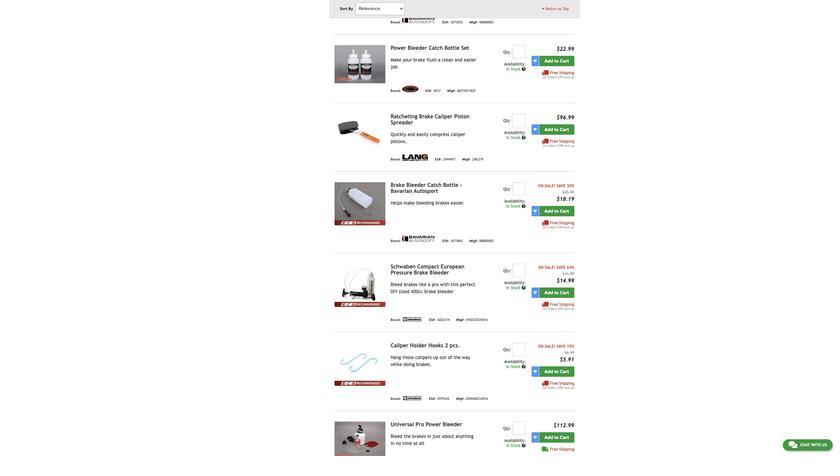 Task type: describe. For each thing, give the bounding box(es) containing it.
brake bleeder catch bottle - bavarian autosport
[[391, 182, 462, 194]]

cart for 5th add to wish list icon
[[560, 435, 569, 441]]

$49 for $18.19
[[558, 225, 563, 229]]

b8800002
[[480, 239, 494, 243]]

5 shipping from the top
[[559, 302, 575, 307]]

add to wish list image for $5.91
[[534, 370, 537, 374]]

1 ecs tuning recommends this product. image from the top
[[335, 2, 385, 7]]

es#4557 - motive1820 - power bleeder catch bottle set - make your brake flush a clean and easier job - motive - audi bmw volkswagen mercedes benz mini porsche image
[[335, 45, 385, 83]]

schwaben compact european pressure brake bleeder link
[[391, 264, 465, 276]]

2
[[445, 343, 448, 349]]

bleed the brakes in just about anything in no time at all
[[391, 434, 474, 446]]

bleed brakes like a pro with this perfect diy sized 400cc brake bleeder
[[391, 282, 476, 294]]

mfg#: lng279
[[462, 158, 484, 161]]

4 shipping from the top
[[559, 221, 575, 225]]

lng279
[[472, 158, 484, 161]]

to for add to wish list icon associated with $18.19
[[555, 208, 559, 214]]

add to wish list image for $14.99
[[534, 291, 537, 295]]

question circle image for on sale!                         save 30%
[[522, 204, 526, 208]]

2 free from the top
[[550, 71, 558, 75]]

3673925
[[451, 21, 463, 24]]

pro
[[432, 282, 439, 287]]

sort by
[[340, 6, 353, 11]]

ecs tuning recommends this product. image for schwaben compact european pressure brake bleeder
[[335, 302, 385, 307]]

$41.99
[[563, 272, 575, 276]]

15%
[[567, 344, 575, 349]]

on for $14.99
[[538, 265, 544, 270]]

availability: for on sale!                         save 30%
[[504, 199, 526, 204]]

6 free from the top
[[550, 381, 558, 386]]

sort
[[340, 6, 347, 11]]

add for add to cart button corresponding to 5th add to wish list icon
[[545, 435, 553, 441]]

in stock for $22.99
[[506, 67, 522, 72]]

mfg#: b8800083
[[470, 21, 494, 24]]

piston
[[454, 113, 470, 120]]

availability: for $96.99
[[504, 130, 526, 135]]

those
[[403, 355, 414, 360]]

about
[[442, 434, 454, 439]]

power bleeder catch bottle set
[[391, 45, 469, 51]]

3022314
[[437, 318, 450, 322]]

brake inside brake bleeder catch bottle - bavarian autosport
[[391, 182, 405, 188]]

sale! for $5.91
[[545, 344, 556, 349]]

mfg#: 018222sch01a
[[456, 318, 488, 322]]

30%
[[567, 184, 575, 188]]

return
[[546, 6, 557, 11]]

1 orders from the top
[[548, 75, 557, 79]]

add to cart button for add to wish list image
[[539, 56, 575, 66]]

pcs.
[[450, 343, 460, 349]]

es#: for -
[[443, 239, 449, 243]]

add to cart button for 1st add to wish list icon from the top
[[539, 124, 575, 135]]

in stock for on sale!                         save 15%
[[506, 365, 522, 369]]

qty: for $96.99
[[504, 118, 511, 123]]

question circle image for on sale!                         save 15%
[[522, 365, 526, 369]]

on for $5.91
[[538, 344, 544, 349]]

and inside quickly and easily compress caliper pistons.
[[408, 132, 415, 137]]

1 free shipping from the top
[[550, 2, 575, 7]]

by
[[349, 6, 353, 11]]

bleeding
[[416, 200, 434, 206]]

3979332
[[437, 397, 450, 401]]

save for $14.99
[[557, 265, 566, 270]]

029048sch01a
[[466, 397, 488, 401]]

at
[[414, 441, 418, 446]]

cart for add to wish list icon associated with $18.19
[[560, 208, 569, 214]]

with inside bleed brakes like a pro with this perfect diy sized 400cc brake bleeder
[[440, 282, 450, 287]]

b8800083
[[480, 21, 494, 24]]

brakes inside bleed brakes like a pro with this perfect diy sized 400cc brake bleeder
[[404, 282, 418, 287]]

bleeder up about
[[443, 422, 462, 428]]

in for on sale!                         save 30%
[[506, 204, 510, 209]]

in stock for $96.99
[[506, 135, 522, 140]]

cart for 1st add to wish list icon from the top
[[560, 127, 569, 132]]

64%
[[567, 265, 575, 270]]

sized
[[399, 289, 410, 294]]

on for $18.19
[[543, 225, 547, 229]]

a inside bleed brakes like a pro with this perfect diy sized 400cc brake bleeder
[[428, 282, 431, 287]]

$25.99
[[563, 190, 575, 195]]

2 on from the top
[[543, 144, 547, 148]]

1 horizontal spatial with
[[812, 443, 821, 448]]

just
[[433, 434, 441, 439]]

es#: for pcs.
[[429, 397, 436, 401]]

stock for on sale!                         save 15%
[[511, 365, 521, 369]]

while
[[391, 362, 402, 367]]

to for add to wish list image
[[555, 58, 559, 64]]

brakes.
[[416, 362, 432, 367]]

bottle for set
[[445, 45, 460, 51]]

es#2944957 - lng279 - ratcheting brake caliper piston spreader - quickly and easily compress caliper pistons. - lang - audi bmw volkswagen mercedes benz mini porsche image
[[335, 114, 385, 152]]

doing
[[404, 362, 415, 367]]

$5.91
[[560, 357, 575, 363]]

6 availability: from the top
[[504, 439, 526, 443]]

bleed for schwaben compact european pressure brake bleeder
[[391, 282, 403, 287]]

job
[[391, 64, 398, 70]]

bav auto tools - corporate logo image for es#: 3673863
[[402, 236, 436, 243]]

5 free from the top
[[550, 302, 558, 307]]

1 vertical spatial power
[[426, 422, 441, 428]]

helps make bleeding brakes easier.
[[391, 200, 465, 206]]

helps
[[391, 200, 402, 206]]

free shipping on orders $49 and up for $5.91
[[543, 381, 575, 390]]

caliper
[[451, 132, 465, 137]]

qty: for $22.99
[[504, 50, 511, 54]]

6 in from the top
[[506, 444, 510, 448]]

2944957
[[443, 158, 456, 161]]

on for $14.99
[[543, 307, 547, 311]]

bottle for -
[[443, 182, 459, 188]]

power bleeder catch bottle set link
[[391, 45, 469, 51]]

flush
[[427, 57, 437, 62]]

this
[[451, 282, 459, 287]]

question circle image for $22.99
[[522, 67, 526, 71]]

bleeder inside brake bleeder catch bottle - bavarian autosport
[[407, 182, 426, 188]]

mfg#: b8800002
[[470, 239, 494, 243]]

autosport
[[414, 188, 438, 194]]

brake bleeder catch bottle - bavarian autosport link
[[391, 182, 462, 194]]

set
[[461, 45, 469, 51]]

6 add to cart from the top
[[545, 435, 569, 441]]

mfg#: left b8800083
[[470, 21, 478, 24]]

cart for add to wish list image
[[560, 58, 569, 64]]

question circle image
[[522, 444, 526, 448]]

es#2185341 - motivepb-0250 - universal pro power bleeder - bleed the brakes in just about anything in no time at all - motive - audi bmw volkswagen mercedes benz porsche image
[[335, 422, 385, 457]]

way
[[462, 355, 471, 360]]

and down "$96.99"
[[564, 144, 570, 148]]

easier.
[[451, 200, 465, 206]]

lang - corporate logo image
[[402, 154, 429, 161]]

stock for on sale!                         save 30%
[[511, 204, 521, 209]]

universal
[[391, 422, 414, 428]]

bav auto tools - corporate logo image for es#: 3673925
[[402, 17, 436, 24]]

brake inside ratcheting brake caliper piston spreader
[[419, 113, 433, 120]]

es#3022314 - 018222sch01a - schwaben compact european pressure brake bleeder - bleed brakes like a pro with this perfect diy sized 400cc brake bleeder - schwaben - audi bmw volkswagen mercedes benz mini image
[[335, 264, 385, 302]]

4 free from the top
[[550, 221, 558, 225]]

qty: for on sale!                         save 64%
[[504, 269, 511, 273]]

up down $5.91
[[571, 386, 575, 390]]

2 shipping from the top
[[559, 71, 575, 75]]

your
[[403, 57, 412, 62]]

of
[[448, 355, 452, 360]]

diy
[[391, 289, 398, 294]]

$96.99
[[557, 114, 575, 121]]

mfg#: motive1820
[[447, 89, 476, 93]]

7 free from the top
[[550, 447, 558, 452]]

schwaben - corporate logo image for schwaben
[[402, 318, 423, 322]]

quickly
[[391, 132, 406, 137]]

ratcheting
[[391, 113, 418, 120]]

save for $5.91
[[557, 344, 566, 349]]

1 add to cart from the top
[[545, 58, 569, 64]]

add for add to cart button associated with $5.91's add to wish list icon
[[545, 369, 553, 375]]

brake inside schwaben compact european pressure brake bleeder
[[414, 270, 428, 276]]

european
[[441, 264, 465, 270]]

easier
[[464, 57, 477, 62]]

es#3673863 - b8800002 - brake bleeder catch bottle - bavarian autosport - helps make bleeding brakes easier. - bav auto tools - audi bmw volkswagen mercedes benz mini porsche image
[[335, 182, 385, 220]]

return to top link
[[542, 6, 569, 12]]

$49 for $14.99
[[558, 307, 563, 311]]

in for on sale!                         save 64%
[[506, 286, 510, 290]]

3673863
[[451, 239, 463, 243]]

up down $22.99 on the top right of page
[[571, 75, 575, 79]]

add to cart button for add to wish list icon associated with $18.19
[[539, 206, 575, 216]]

018222sch01a
[[466, 318, 488, 322]]

brand: for schwaben
[[391, 318, 401, 322]]

up down "$96.99"
[[571, 144, 575, 148]]

$18.19
[[557, 196, 575, 202]]

pressure
[[391, 270, 412, 276]]

pistons.
[[391, 139, 407, 144]]

$112.99
[[554, 423, 575, 429]]

caliper holder hooks 2 pcs.
[[391, 343, 460, 349]]

-
[[460, 182, 462, 188]]

all
[[419, 441, 425, 446]]

free shipping on orders $49 and up for $14.99
[[543, 302, 575, 311]]

on sale!                         save 64% $41.99 $14.99
[[538, 265, 575, 284]]

0 vertical spatial in
[[428, 434, 431, 439]]

hooks
[[429, 343, 444, 349]]



Task type: locate. For each thing, give the bounding box(es) containing it.
1 save from the top
[[557, 184, 566, 188]]

5 cart from the top
[[560, 369, 569, 375]]

0 vertical spatial bleed
[[391, 282, 403, 287]]

1 vertical spatial sale!
[[545, 265, 556, 270]]

0 vertical spatial a
[[438, 57, 441, 62]]

brakes
[[436, 200, 450, 206], [404, 282, 418, 287], [412, 434, 426, 439]]

4 $49 from the top
[[558, 307, 563, 311]]

to down $14.99
[[555, 290, 559, 296]]

a
[[438, 57, 441, 62], [428, 282, 431, 287]]

power
[[391, 45, 406, 51], [426, 422, 441, 428]]

3 qty: from the top
[[504, 187, 511, 192]]

2 availability: from the top
[[504, 130, 526, 135]]

motive1820
[[457, 89, 476, 93]]

0 vertical spatial bottle
[[445, 45, 460, 51]]

in left "just" at the right of page
[[428, 434, 431, 439]]

add to cart button down "$96.99"
[[539, 124, 575, 135]]

add for add to cart button related to add to wish list image
[[545, 58, 553, 64]]

1 bleed from the top
[[391, 282, 403, 287]]

brake up helps
[[391, 182, 405, 188]]

1 add from the top
[[545, 58, 553, 64]]

1 horizontal spatial caliper
[[435, 113, 453, 120]]

1 brand: from the top
[[391, 21, 401, 24]]

on for $18.19
[[538, 184, 544, 188]]

free down $112.99
[[550, 447, 558, 452]]

add for add to wish list icon associated with $18.19's add to cart button
[[545, 208, 553, 214]]

in stock for on sale!                         save 64%
[[506, 286, 522, 290]]

bleed inside bleed the brakes in just about anything in no time at all
[[391, 434, 403, 439]]

1 horizontal spatial a
[[438, 57, 441, 62]]

the
[[454, 355, 461, 360], [404, 434, 411, 439]]

schwaben - corporate logo image
[[402, 318, 423, 322], [402, 397, 423, 401]]

free shipping on orders $49 and up down $5.91
[[543, 381, 575, 390]]

brake up 'easily'
[[419, 113, 433, 120]]

2 bleed from the top
[[391, 434, 403, 439]]

comments image
[[789, 441, 798, 449]]

1 vertical spatial brakes
[[404, 282, 418, 287]]

1 vertical spatial with
[[812, 443, 821, 448]]

bottle up the clean
[[445, 45, 460, 51]]

bleeder up make
[[407, 182, 426, 188]]

4 stock from the top
[[511, 286, 521, 290]]

4 free shipping on orders $49 and up from the top
[[543, 302, 575, 311]]

compress
[[430, 132, 450, 137]]

2 on from the top
[[538, 265, 544, 270]]

5 add to cart button from the top
[[539, 367, 575, 377]]

catch up the helps make bleeding brakes easier.
[[428, 182, 442, 188]]

spreader
[[391, 119, 413, 126]]

0 vertical spatial free shipping
[[550, 2, 575, 7]]

1 free shipping on orders $49 and up from the top
[[543, 71, 575, 79]]

qty:
[[504, 50, 511, 54], [504, 118, 511, 123], [504, 187, 511, 192], [504, 269, 511, 273], [504, 348, 511, 352], [504, 427, 511, 431]]

mfg#: left lng279
[[462, 158, 471, 161]]

6 in stock from the top
[[506, 444, 522, 448]]

0 vertical spatial schwaben - corporate logo image
[[402, 318, 423, 322]]

3 shipping from the top
[[559, 139, 575, 144]]

to for 5th add to wish list icon
[[555, 435, 559, 441]]

bleed inside bleed brakes like a pro with this perfect diy sized 400cc brake bleeder
[[391, 282, 403, 287]]

mfg#: 029048sch01a
[[456, 397, 488, 401]]

add to cart button down $14.99
[[539, 288, 575, 298]]

add to wish list image for $18.19
[[534, 210, 537, 213]]

time
[[403, 441, 412, 446]]

bottle inside brake bleeder catch bottle - bavarian autosport
[[443, 182, 459, 188]]

2 free shipping on orders $49 and up from the top
[[543, 139, 575, 148]]

1 vertical spatial bottle
[[443, 182, 459, 188]]

orders for $18.19
[[548, 225, 557, 229]]

400cc
[[411, 289, 423, 294]]

4 ecs tuning recommends this product. image from the top
[[335, 381, 385, 386]]

7 shipping from the top
[[559, 447, 575, 452]]

brake
[[419, 113, 433, 120], [391, 182, 405, 188], [414, 270, 428, 276]]

1 vertical spatial brake
[[424, 289, 436, 294]]

stock for $96.99
[[511, 135, 521, 140]]

5 free shipping on orders $49 and up from the top
[[543, 381, 575, 390]]

2 vertical spatial on
[[538, 344, 544, 349]]

2 vertical spatial brakes
[[412, 434, 426, 439]]

question circle image for $96.99
[[522, 136, 526, 140]]

pro
[[416, 422, 424, 428]]

shipping down $14.99
[[559, 302, 575, 307]]

1 vertical spatial bleed
[[391, 434, 403, 439]]

the inside bleed the brakes in just about anything in no time at all
[[404, 434, 411, 439]]

4 add from the top
[[545, 290, 553, 296]]

no
[[396, 441, 401, 446]]

6 brand: from the top
[[391, 397, 401, 401]]

ecs tuning recommends this product. image for brake bleeder catch bottle - bavarian autosport
[[335, 220, 385, 226]]

brand:
[[391, 21, 401, 24], [391, 89, 401, 93], [391, 158, 401, 161], [391, 239, 401, 243], [391, 318, 401, 322], [391, 397, 401, 401]]

with left us
[[812, 443, 821, 448]]

schwaben
[[391, 264, 416, 270]]

shipping down $22.99 on the top right of page
[[559, 71, 575, 75]]

sale! left 30% in the top right of the page
[[545, 184, 556, 188]]

3 add to cart button from the top
[[539, 206, 575, 216]]

0 horizontal spatial power
[[391, 45, 406, 51]]

and down $18.19
[[564, 225, 570, 229]]

bav auto tools - corporate logo image up the compact
[[402, 236, 436, 243]]

save inside on sale!                         save 64% $41.99 $14.99
[[557, 265, 566, 270]]

to for 1st add to wish list icon from the top
[[555, 127, 559, 132]]

$49 down $18.19
[[558, 225, 563, 229]]

to left 'top'
[[558, 6, 562, 11]]

the up time
[[404, 434, 411, 439]]

add to cart down $18.19
[[545, 208, 569, 214]]

0 vertical spatial caliper
[[435, 113, 453, 120]]

5 on from the top
[[543, 386, 547, 390]]

2 vertical spatial save
[[557, 344, 566, 349]]

free shipping on orders $49 and up for $18.19
[[543, 221, 575, 229]]

6 cart from the top
[[560, 435, 569, 441]]

bleed up diy
[[391, 282, 403, 287]]

1 shipping from the top
[[559, 2, 575, 7]]

a right flush
[[438, 57, 441, 62]]

add to wish list image
[[534, 128, 537, 131], [534, 210, 537, 213], [534, 291, 537, 295], [534, 370, 537, 374], [534, 436, 537, 440]]

sale! inside on sale!                         save 30% $25.99 $18.19
[[545, 184, 556, 188]]

to down the on sale!                         save 15% $6.99 $5.91
[[555, 369, 559, 375]]

shipping down $112.99
[[559, 447, 575, 452]]

chat with us
[[801, 443, 827, 448]]

cart down $5.91
[[560, 369, 569, 375]]

clean
[[442, 57, 453, 62]]

2 add to cart button from the top
[[539, 124, 575, 135]]

in
[[506, 67, 510, 72], [506, 135, 510, 140], [506, 204, 510, 209], [506, 286, 510, 290], [506, 365, 510, 369], [506, 444, 510, 448]]

0 vertical spatial bav auto tools - corporate logo image
[[402, 17, 436, 24]]

ecs tuning recommends this product. image for caliper holder hooks 2 pcs.
[[335, 381, 385, 386]]

es#: 2944957
[[435, 158, 456, 161]]

on inside on sale!                         save 64% $41.99 $14.99
[[538, 265, 544, 270]]

brand: for power
[[391, 89, 401, 93]]

to down $112.99
[[555, 435, 559, 441]]

1 qty: from the top
[[504, 50, 511, 54]]

mfg#:
[[470, 21, 478, 24], [447, 89, 456, 93], [462, 158, 471, 161], [470, 239, 478, 243], [456, 318, 465, 322], [456, 397, 465, 401]]

add to cart down $14.99
[[545, 290, 569, 296]]

bav auto tools - corporate logo image up the power bleeder catch bottle set
[[402, 17, 436, 24]]

motive - corporate logo image
[[402, 86, 419, 92]]

es#3979332 - 029048sch01a - caliper holder hooks 2 pcs. - hang those calipers up out of the way while doing brakes. - schwaben - audi bmw volkswagen mercedes benz mini porsche image
[[335, 343, 385, 381]]

3 free from the top
[[550, 139, 558, 144]]

top
[[563, 6, 569, 11]]

orders for $14.99
[[548, 307, 557, 311]]

3 orders from the top
[[548, 225, 557, 229]]

0 vertical spatial save
[[557, 184, 566, 188]]

shipping down "$96.99"
[[559, 139, 575, 144]]

cart
[[560, 58, 569, 64], [560, 127, 569, 132], [560, 208, 569, 214], [560, 290, 569, 296], [560, 369, 569, 375], [560, 435, 569, 441]]

schwaben - corporate logo image left es#: 3022314
[[402, 318, 423, 322]]

es#: left 3979332 on the bottom right of the page
[[429, 397, 436, 401]]

3 save from the top
[[557, 344, 566, 349]]

make
[[391, 57, 402, 62]]

cart for $5.91's add to wish list icon
[[560, 369, 569, 375]]

4 question circle image from the top
[[522, 286, 526, 290]]

1 bav auto tools - corporate logo image from the top
[[402, 17, 436, 24]]

save
[[557, 184, 566, 188], [557, 265, 566, 270], [557, 344, 566, 349]]

1 vertical spatial brake
[[391, 182, 405, 188]]

on sale!                         save 15% $6.99 $5.91
[[538, 344, 575, 363]]

0 vertical spatial with
[[440, 282, 450, 287]]

3 question circle image from the top
[[522, 204, 526, 208]]

sale! for $14.99
[[545, 265, 556, 270]]

bavarian
[[391, 188, 412, 194]]

1 free from the top
[[550, 2, 558, 7]]

on for $5.91
[[543, 386, 547, 390]]

cart down $14.99
[[560, 290, 569, 296]]

5 stock from the top
[[511, 365, 521, 369]]

availability:
[[504, 62, 526, 67], [504, 130, 526, 135], [504, 199, 526, 204], [504, 281, 526, 285], [504, 360, 526, 364], [504, 439, 526, 443]]

free shipping on orders $49 and up down $22.99 on the top right of page
[[543, 71, 575, 79]]

out
[[440, 355, 447, 360]]

2 add to wish list image from the top
[[534, 210, 537, 213]]

bleeder
[[408, 45, 427, 51], [407, 182, 426, 188], [430, 270, 449, 276], [443, 422, 462, 428]]

0 horizontal spatial in
[[391, 441, 395, 446]]

stock for on sale!                         save 64%
[[511, 286, 521, 290]]

hang those calipers up out of the way while doing brakes.
[[391, 355, 471, 367]]

1 on from the top
[[543, 75, 547, 79]]

3 in from the top
[[506, 204, 510, 209]]

mfg#: left 029048sch01a
[[456, 397, 465, 401]]

mfg#: right "4557"
[[447, 89, 456, 93]]

brand: for ratcheting
[[391, 158, 401, 161]]

4 brand: from the top
[[391, 239, 401, 243]]

catch up flush
[[429, 45, 443, 51]]

4 qty: from the top
[[504, 269, 511, 273]]

brand: for brake
[[391, 239, 401, 243]]

the right of
[[454, 355, 461, 360]]

to
[[558, 6, 562, 11], [555, 58, 559, 64], [555, 127, 559, 132], [555, 208, 559, 214], [555, 290, 559, 296], [555, 369, 559, 375], [555, 435, 559, 441]]

and left 'easily'
[[408, 132, 415, 137]]

1 vertical spatial caliper
[[391, 343, 409, 349]]

up inside hang those calipers up out of the way while doing brakes.
[[433, 355, 438, 360]]

0 vertical spatial on
[[538, 184, 544, 188]]

es#: 3979332
[[429, 397, 450, 401]]

5 availability: from the top
[[504, 360, 526, 364]]

us
[[823, 443, 827, 448]]

make
[[404, 200, 415, 206]]

$14.99
[[557, 278, 575, 284]]

a left pro
[[428, 282, 431, 287]]

es#: for set
[[426, 89, 432, 93]]

es#: left 3673925
[[443, 21, 449, 24]]

2 vertical spatial brake
[[414, 270, 428, 276]]

3 availability: from the top
[[504, 199, 526, 204]]

with up bleeder
[[440, 282, 450, 287]]

3 on from the top
[[543, 225, 547, 229]]

$49 down $22.99 on the top right of page
[[558, 75, 563, 79]]

on
[[543, 75, 547, 79], [543, 144, 547, 148], [543, 225, 547, 229], [543, 307, 547, 311], [543, 386, 547, 390]]

with
[[440, 282, 450, 287], [812, 443, 821, 448]]

return to top
[[545, 6, 569, 11]]

2 question circle image from the top
[[522, 136, 526, 140]]

shipping down $18.19
[[559, 221, 575, 225]]

caret up image
[[542, 7, 545, 11]]

4 in stock from the top
[[506, 286, 522, 290]]

4 in from the top
[[506, 286, 510, 290]]

add to cart button
[[539, 56, 575, 66], [539, 124, 575, 135], [539, 206, 575, 216], [539, 288, 575, 298], [539, 367, 575, 377], [539, 433, 575, 443]]

stock for $22.99
[[511, 67, 521, 72]]

chat
[[801, 443, 810, 448]]

2 stock from the top
[[511, 135, 521, 140]]

save inside the on sale!                         save 15% $6.99 $5.91
[[557, 344, 566, 349]]

save inside on sale!                         save 30% $25.99 $18.19
[[557, 184, 566, 188]]

and down $22.99 on the top right of page
[[564, 75, 570, 79]]

chat with us link
[[783, 440, 833, 451]]

bleed up no
[[391, 434, 403, 439]]

1 vertical spatial a
[[428, 282, 431, 287]]

ratcheting brake caliper piston spreader
[[391, 113, 470, 126]]

brake inside make your brake flush a clean and easier job
[[414, 57, 425, 62]]

$22.99
[[557, 46, 575, 52]]

1 vertical spatial the
[[404, 434, 411, 439]]

add to cart button for add to wish list icon related to $14.99
[[539, 288, 575, 298]]

1 sale! from the top
[[545, 184, 556, 188]]

2 in from the top
[[506, 135, 510, 140]]

the inside hang those calipers up out of the way while doing brakes.
[[454, 355, 461, 360]]

2 cart from the top
[[560, 127, 569, 132]]

bleeder
[[438, 289, 454, 294]]

$49 for $5.91
[[558, 386, 563, 390]]

bleeder up pro
[[430, 270, 449, 276]]

sale! inside on sale!                         save 64% $41.99 $14.99
[[545, 265, 556, 270]]

add to cart down "$96.99"
[[545, 127, 569, 132]]

to down $22.99 on the top right of page
[[555, 58, 559, 64]]

mfg#: for power bleeder catch bottle set
[[447, 89, 456, 93]]

in left no
[[391, 441, 395, 446]]

bleeder inside schwaben compact european pressure brake bleeder
[[430, 270, 449, 276]]

question circle image for on sale!                         save 64%
[[522, 286, 526, 290]]

2 brand: from the top
[[391, 89, 401, 93]]

add to cart button for $5.91's add to wish list icon
[[539, 367, 575, 377]]

save for $18.19
[[557, 184, 566, 188]]

0 vertical spatial brakes
[[436, 200, 450, 206]]

1 horizontal spatial power
[[426, 422, 441, 428]]

1 add to wish list image from the top
[[534, 128, 537, 131]]

brake
[[414, 57, 425, 62], [424, 289, 436, 294]]

up down $18.19
[[571, 225, 575, 229]]

4 orders from the top
[[548, 307, 557, 311]]

qty: for on sale!                         save 15%
[[504, 348, 511, 352]]

mfg#: for caliper holder hooks 2 pcs.
[[456, 397, 465, 401]]

save left 30% in the top right of the page
[[557, 184, 566, 188]]

3 add to cart from the top
[[545, 208, 569, 214]]

es#: 3673925
[[443, 21, 463, 24]]

free left 'top'
[[550, 2, 558, 7]]

availability: for $22.99
[[504, 62, 526, 67]]

1 vertical spatial free shipping
[[550, 447, 575, 452]]

1 vertical spatial in
[[391, 441, 395, 446]]

add for add to cart button related to 1st add to wish list icon from the top
[[545, 127, 553, 132]]

perfect
[[460, 282, 476, 287]]

6 add from the top
[[545, 435, 553, 441]]

bottle left -
[[443, 182, 459, 188]]

quickly and easily compress caliper pistons.
[[391, 132, 465, 144]]

3 stock from the top
[[511, 204, 521, 209]]

None number field
[[513, 45, 526, 58], [513, 114, 526, 127], [513, 182, 526, 196], [513, 264, 526, 277], [513, 343, 526, 356], [513, 422, 526, 435], [513, 45, 526, 58], [513, 114, 526, 127], [513, 182, 526, 196], [513, 264, 526, 277], [513, 343, 526, 356], [513, 422, 526, 435]]

add to cart button down $5.91
[[539, 367, 575, 377]]

1 cart from the top
[[560, 58, 569, 64]]

4 add to cart button from the top
[[539, 288, 575, 298]]

0 vertical spatial brake
[[414, 57, 425, 62]]

brake inside bleed brakes like a pro with this perfect diy sized 400cc brake bleeder
[[424, 289, 436, 294]]

5 $49 from the top
[[558, 386, 563, 390]]

and inside make your brake flush a clean and easier job
[[455, 57, 463, 62]]

$6.99
[[565, 351, 575, 355]]

shipping
[[559, 2, 575, 7], [559, 71, 575, 75], [559, 139, 575, 144], [559, 221, 575, 225], [559, 302, 575, 307], [559, 381, 575, 386], [559, 447, 575, 452]]

4 availability: from the top
[[504, 281, 526, 285]]

6 qty: from the top
[[504, 427, 511, 431]]

$49
[[558, 75, 563, 79], [558, 144, 563, 148], [558, 225, 563, 229], [558, 307, 563, 311], [558, 386, 563, 390]]

to down "$96.99"
[[555, 127, 559, 132]]

0 horizontal spatial with
[[440, 282, 450, 287]]

2 add to cart from the top
[[545, 127, 569, 132]]

es#: left 3022314
[[429, 318, 436, 322]]

free shipping on orders $49 and up down "$96.99"
[[543, 139, 575, 148]]

1 vertical spatial catch
[[428, 182, 442, 188]]

es#: for brake
[[429, 318, 436, 322]]

cart down "$96.99"
[[560, 127, 569, 132]]

caliper inside ratcheting brake caliper piston spreader
[[435, 113, 453, 120]]

brakes up all
[[412, 434, 426, 439]]

sale! inside the on sale!                         save 15% $6.99 $5.91
[[545, 344, 556, 349]]

es#: 3022314
[[429, 318, 450, 322]]

$49 down $14.99
[[558, 307, 563, 311]]

a inside make your brake flush a clean and easier job
[[438, 57, 441, 62]]

3 free shipping on orders $49 and up from the top
[[543, 221, 575, 229]]

save left 15%
[[557, 344, 566, 349]]

availability: for on sale!                         save 15%
[[504, 360, 526, 364]]

0 horizontal spatial caliper
[[391, 343, 409, 349]]

add to cart down $5.91
[[545, 369, 569, 375]]

question circle image
[[522, 67, 526, 71], [522, 136, 526, 140], [522, 204, 526, 208], [522, 286, 526, 290], [522, 365, 526, 369]]

1 in from the top
[[506, 67, 510, 72]]

1 question circle image from the top
[[522, 67, 526, 71]]

on left 30% in the top right of the page
[[538, 184, 544, 188]]

brake down pro
[[424, 289, 436, 294]]

add for add to cart button corresponding to add to wish list icon related to $14.99
[[545, 290, 553, 296]]

3 $49 from the top
[[558, 225, 563, 229]]

es#: left "4557"
[[426, 89, 432, 93]]

5 add to cart from the top
[[545, 369, 569, 375]]

and down $14.99
[[564, 307, 570, 311]]

es#: 3673863
[[443, 239, 463, 243]]

on left 64%
[[538, 265, 544, 270]]

add to wish list image
[[534, 59, 537, 63]]

bleed for universal pro power bleeder
[[391, 434, 403, 439]]

make your brake flush a clean and easier job
[[391, 57, 477, 70]]

catch for -
[[428, 182, 442, 188]]

bleeder up your
[[408, 45, 427, 51]]

6 shipping from the top
[[559, 381, 575, 386]]

add to cart button for 5th add to wish list icon
[[539, 433, 575, 443]]

up
[[571, 75, 575, 79], [571, 144, 575, 148], [571, 225, 575, 229], [571, 307, 575, 311], [433, 355, 438, 360], [571, 386, 575, 390]]

6 stock from the top
[[511, 444, 521, 448]]

es#:
[[443, 21, 449, 24], [426, 89, 432, 93], [435, 158, 442, 161], [443, 239, 449, 243], [429, 318, 436, 322], [429, 397, 436, 401]]

on inside on sale!                         save 30% $25.99 $18.19
[[538, 184, 544, 188]]

2 ecs tuning recommends this product. image from the top
[[335, 220, 385, 226]]

3 add from the top
[[545, 208, 553, 214]]

1 $49 from the top
[[558, 75, 563, 79]]

orders
[[548, 75, 557, 79], [548, 144, 557, 148], [548, 225, 557, 229], [548, 307, 557, 311], [548, 386, 557, 390]]

ecs tuning recommends this product. image
[[335, 2, 385, 7], [335, 220, 385, 226], [335, 302, 385, 307], [335, 381, 385, 386]]

up left out
[[433, 355, 438, 360]]

brakes left easier.
[[436, 200, 450, 206]]

1 horizontal spatial in
[[428, 434, 431, 439]]

1 vertical spatial schwaben - corporate logo image
[[402, 397, 423, 401]]

to for $5.91's add to wish list icon
[[555, 369, 559, 375]]

in stock
[[506, 67, 522, 72], [506, 135, 522, 140], [506, 204, 522, 209], [506, 286, 522, 290], [506, 365, 522, 369], [506, 444, 522, 448]]

sale! left 64%
[[545, 265, 556, 270]]

mfg#: for ratcheting brake caliper piston spreader
[[462, 158, 471, 161]]

es#: left 2944957
[[435, 158, 442, 161]]

$49 down "$96.99"
[[558, 144, 563, 148]]

3 cart from the top
[[560, 208, 569, 214]]

5 in stock from the top
[[506, 365, 522, 369]]

2 orders from the top
[[548, 144, 557, 148]]

mfg#: left 018222sch01a
[[456, 318, 465, 322]]

schwaben - corporate logo image for caliper
[[402, 397, 423, 401]]

schwaben - corporate logo image left es#: 3979332
[[402, 397, 423, 401]]

brakes up the 400cc
[[404, 282, 418, 287]]

2 sale! from the top
[[545, 265, 556, 270]]

1 vertical spatial bav auto tools - corporate logo image
[[402, 236, 436, 243]]

cart for add to wish list icon related to $14.99
[[560, 290, 569, 296]]

2 vertical spatial sale!
[[545, 344, 556, 349]]

free down $18.19
[[550, 221, 558, 225]]

in for on sale!                         save 15%
[[506, 365, 510, 369]]

save left 64%
[[557, 265, 566, 270]]

bav auto tools - corporate logo image
[[402, 17, 436, 24], [402, 236, 436, 243]]

free shipping on orders $49 and up down $18.19
[[543, 221, 575, 229]]

5 brand: from the top
[[391, 318, 401, 322]]

4 add to cart from the top
[[545, 290, 569, 296]]

4 add to wish list image from the top
[[534, 370, 537, 374]]

0 vertical spatial sale!
[[545, 184, 556, 188]]

caliper up hang
[[391, 343, 409, 349]]

4 cart from the top
[[560, 290, 569, 296]]

0 vertical spatial catch
[[429, 45, 443, 51]]

qty: for on sale!                         save 30%
[[504, 187, 511, 192]]

add to cart button down $22.99 on the top right of page
[[539, 56, 575, 66]]

2 schwaben - corporate logo image from the top
[[402, 397, 423, 401]]

catch for set
[[429, 45, 443, 51]]

free down the on sale!                         save 15% $6.99 $5.91
[[550, 381, 558, 386]]

add to cart down $112.99
[[545, 435, 569, 441]]

power up "just" at the right of page
[[426, 422, 441, 428]]

es#: 4557
[[426, 89, 441, 93]]

mfg#: for schwaben compact european pressure brake bleeder
[[456, 318, 465, 322]]

and right the clean
[[455, 57, 463, 62]]

brand: for caliper
[[391, 397, 401, 401]]

cart down $22.99 on the top right of page
[[560, 58, 569, 64]]

2 add from the top
[[545, 127, 553, 132]]

sale! for $18.19
[[545, 184, 556, 188]]

3 sale! from the top
[[545, 344, 556, 349]]

1 add to cart button from the top
[[539, 56, 575, 66]]

2 free shipping from the top
[[550, 447, 575, 452]]

0 horizontal spatial the
[[404, 434, 411, 439]]

1 vertical spatial on
[[538, 265, 544, 270]]

1 horizontal spatial the
[[454, 355, 461, 360]]

cart down $112.99
[[560, 435, 569, 441]]

schwaben compact european pressure brake bleeder
[[391, 264, 465, 276]]

to for add to wish list icon related to $14.99
[[555, 290, 559, 296]]

0 horizontal spatial a
[[428, 282, 431, 287]]

on inside the on sale!                         save 15% $6.99 $5.91
[[538, 344, 544, 349]]

free down "$96.99"
[[550, 139, 558, 144]]

0 vertical spatial power
[[391, 45, 406, 51]]

orders for $5.91
[[548, 386, 557, 390]]

2 $49 from the top
[[558, 144, 563, 148]]

1 vertical spatial save
[[557, 265, 566, 270]]

bleed
[[391, 282, 403, 287], [391, 434, 403, 439]]

in for $96.99
[[506, 135, 510, 140]]

up down $14.99
[[571, 307, 575, 311]]

5 add to wish list image from the top
[[534, 436, 537, 440]]

0 vertical spatial the
[[454, 355, 461, 360]]

5 orders from the top
[[548, 386, 557, 390]]

holder
[[410, 343, 427, 349]]

brakes inside bleed the brakes in just about anything in no time at all
[[412, 434, 426, 439]]

es#: for spreader
[[435, 158, 442, 161]]

catch inside brake bleeder catch bottle - bavarian autosport
[[428, 182, 442, 188]]

0 vertical spatial brake
[[419, 113, 433, 120]]

brake right your
[[414, 57, 425, 62]]

mfg#: for brake bleeder catch bottle - bavarian autosport
[[470, 239, 478, 243]]

5 add from the top
[[545, 369, 553, 375]]

and down $5.91
[[564, 386, 570, 390]]

on left 15%
[[538, 344, 544, 349]]

es#3673925 - b8800083 - on-vehicle micro brake pipe flaring tool - bavarian autosport - now you can flare brake lines on the vehicle! - bav auto tools - audi bmw volkswagen mercedes benz mini porsche image
[[335, 0, 385, 2]]

in stock for on sale!                         save 30%
[[506, 204, 522, 209]]

availability: for on sale!                         save 64%
[[504, 281, 526, 285]]

3 add to wish list image from the top
[[534, 291, 537, 295]]

in for $22.99
[[506, 67, 510, 72]]

3 on from the top
[[538, 344, 544, 349]]

to down $18.19
[[555, 208, 559, 214]]



Task type: vqa. For each thing, say whether or not it's contained in the screenshot.
4th Availability: from the top of the page
yes



